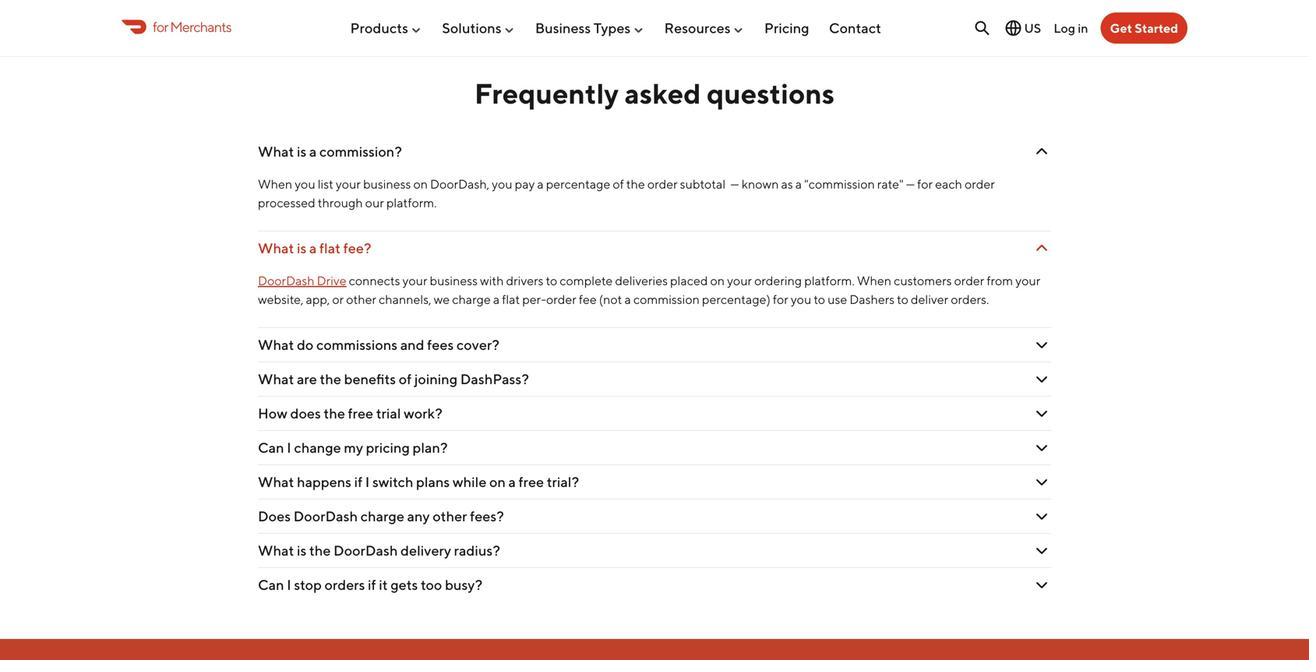 Task type: locate. For each thing, give the bounding box(es) containing it.
0 horizontal spatial for
[[153, 18, 168, 35]]

1 horizontal spatial of
[[613, 176, 624, 191]]

the for what are the benefits of joining dashpass?
[[320, 371, 341, 387]]

do
[[297, 336, 314, 353]]

charge up what is the doordash delivery radius? on the bottom left of page
[[361, 508, 405, 525]]

free
[[348, 405, 374, 422], [519, 474, 544, 490]]

for left each
[[918, 176, 933, 191]]

on
[[414, 176, 428, 191], [711, 273, 725, 288], [490, 474, 506, 490]]

1 vertical spatial is
[[297, 240, 307, 256]]

if
[[354, 474, 363, 490], [368, 576, 376, 593]]

joining
[[415, 371, 458, 387]]

doordash up can i stop orders if it gets too busy? at the left
[[334, 542, 398, 559]]

i
[[287, 439, 291, 456], [366, 474, 370, 490], [287, 576, 291, 593]]

my
[[344, 439, 363, 456]]

you left "pay"
[[492, 176, 513, 191]]

a right while
[[509, 474, 516, 490]]

1 chevron down image from the top
[[1033, 370, 1052, 389]]

is up processed
[[297, 143, 307, 160]]

a
[[309, 143, 317, 160], [538, 176, 544, 191], [796, 176, 802, 191], [309, 240, 317, 256], [493, 292, 500, 307], [625, 292, 631, 307], [509, 474, 516, 490]]

1 horizontal spatial —
[[906, 176, 915, 191]]

free left the trial
[[348, 405, 374, 422]]

0 vertical spatial on
[[414, 176, 428, 191]]

0 horizontal spatial —
[[731, 176, 740, 191]]

list
[[318, 176, 334, 191]]

3 is from the top
[[297, 542, 307, 559]]

for down ordering
[[773, 292, 789, 307]]

what left do
[[258, 336, 294, 353]]

2 vertical spatial i
[[287, 576, 291, 593]]

doordash up website,
[[258, 273, 315, 288]]

when up processed
[[258, 176, 293, 191]]

doordash down the happens on the bottom of the page
[[294, 508, 358, 525]]

as
[[782, 176, 794, 191]]

your right 'from'
[[1016, 273, 1041, 288]]

is for commission?
[[297, 143, 307, 160]]

for merchants
[[153, 18, 231, 35]]

what is a commission?
[[258, 143, 402, 160]]

when inside when you list your business on doordash, you pay a percentage of the order subtotal  — known as a "commission rate" — for each order processed through our platform.
[[258, 176, 293, 191]]

order
[[648, 176, 678, 191], [965, 176, 995, 191], [955, 273, 985, 288], [547, 292, 577, 307]]

0 vertical spatial free
[[348, 405, 374, 422]]

2 horizontal spatial to
[[898, 292, 909, 307]]

2 horizontal spatial on
[[711, 273, 725, 288]]

i left "stop"
[[287, 576, 291, 593]]

charge
[[452, 292, 491, 307], [361, 508, 405, 525]]

your inside when you list your business on doordash, you pay a percentage of the order subtotal  — known as a "commission rate" — for each order processed through our platform.
[[336, 176, 361, 191]]

2 vertical spatial on
[[490, 474, 506, 490]]

2 can from the top
[[258, 576, 284, 593]]

business
[[363, 176, 411, 191], [430, 273, 478, 288]]

what
[[258, 143, 294, 160], [258, 240, 294, 256], [258, 336, 294, 353], [258, 371, 294, 387], [258, 474, 294, 490], [258, 542, 294, 559]]

a up doordash drive "link"
[[309, 240, 317, 256]]

chevron down image for it
[[1033, 576, 1052, 594]]

what up doordash drive
[[258, 240, 294, 256]]

0 vertical spatial platform.
[[387, 195, 437, 210]]

1 vertical spatial for
[[918, 176, 933, 191]]

if left it
[[368, 576, 376, 593]]

busy?
[[445, 576, 483, 593]]

for left merchants
[[153, 18, 168, 35]]

fee
[[579, 292, 597, 307]]

platform. up use
[[805, 273, 855, 288]]

1 horizontal spatial other
[[433, 508, 467, 525]]

0 horizontal spatial charge
[[361, 508, 405, 525]]

i left change
[[287, 439, 291, 456]]

our
[[365, 195, 384, 210]]

0 vertical spatial for
[[153, 18, 168, 35]]

if right the happens on the bottom of the page
[[354, 474, 363, 490]]

chevron down image for what are the benefits of joining dashpass?
[[1033, 370, 1052, 389]]

the inside when you list your business on doordash, you pay a percentage of the order subtotal  — known as a "commission rate" — for each order processed through our platform.
[[627, 176, 645, 191]]

2 — from the left
[[906, 176, 915, 191]]

get
[[1111, 21, 1133, 35]]

log
[[1054, 21, 1076, 35]]

0 horizontal spatial on
[[414, 176, 428, 191]]

other down connects
[[346, 292, 377, 307]]

of
[[613, 176, 624, 191], [399, 371, 412, 387]]

in
[[1078, 21, 1089, 35]]

1 horizontal spatial flat
[[502, 292, 520, 307]]

the right does in the bottom of the page
[[324, 405, 345, 422]]

1 vertical spatial charge
[[361, 508, 405, 525]]

0 vertical spatial business
[[363, 176, 411, 191]]

1 horizontal spatial for
[[773, 292, 789, 307]]

we
[[434, 292, 450, 307]]

to up per-
[[546, 273, 558, 288]]

2 chevron down image from the top
[[1033, 438, 1052, 457]]

0 horizontal spatial of
[[399, 371, 412, 387]]

1 horizontal spatial platform.
[[805, 273, 855, 288]]

1 horizontal spatial if
[[368, 576, 376, 593]]

on up the percentage) on the right top
[[711, 273, 725, 288]]

1 is from the top
[[297, 143, 307, 160]]

solutions link
[[442, 13, 516, 43]]

with
[[480, 273, 504, 288]]

when up dashers
[[858, 273, 892, 288]]

when
[[258, 176, 293, 191], [858, 273, 892, 288]]

can left "stop"
[[258, 576, 284, 593]]

4 what from the top
[[258, 371, 294, 387]]

on inside connects your business with drivers to complete deliveries placed on your ordering platform. when customers order from your website, app, or other channels, we charge a flat per-order fee (not a commission percentage) for you to use dashers to deliver orders.
[[711, 273, 725, 288]]

a right "pay"
[[538, 176, 544, 191]]

platform. right our
[[387, 195, 437, 210]]

1 vertical spatial when
[[858, 273, 892, 288]]

any
[[407, 508, 430, 525]]

1 vertical spatial flat
[[502, 292, 520, 307]]

5 what from the top
[[258, 474, 294, 490]]

does
[[258, 508, 291, 525]]

5 chevron down image from the top
[[1033, 473, 1052, 491]]

on left 'doordash,'
[[414, 176, 428, 191]]

on right while
[[490, 474, 506, 490]]

while
[[453, 474, 487, 490]]

you
[[295, 176, 316, 191], [492, 176, 513, 191], [791, 292, 812, 307]]

3 what from the top
[[258, 336, 294, 353]]

2 vertical spatial doordash
[[334, 542, 398, 559]]

deliveries
[[615, 273, 668, 288]]

0 vertical spatial if
[[354, 474, 363, 490]]

1 chevron down image from the top
[[1033, 142, 1052, 161]]

platform. inside connects your business with drivers to complete deliveries placed on your ordering platform. when customers order from your website, app, or other channels, we charge a flat per-order fee (not a commission percentage) for you to use dashers to deliver orders.
[[805, 273, 855, 288]]

1 horizontal spatial business
[[430, 273, 478, 288]]

benefits
[[344, 371, 396, 387]]

your up 'channels,'
[[403, 273, 428, 288]]

to left use
[[814, 292, 826, 307]]

pay
[[515, 176, 535, 191]]

get started
[[1111, 21, 1179, 35]]

chevron down image for cover?
[[1033, 335, 1052, 354]]

— left known
[[731, 176, 740, 191]]

1 horizontal spatial free
[[519, 474, 544, 490]]

plan?
[[413, 439, 448, 456]]

flat
[[320, 240, 341, 256], [502, 292, 520, 307]]

0 vertical spatial other
[[346, 292, 377, 307]]

website,
[[258, 292, 304, 307]]

charge down with
[[452, 292, 491, 307]]

chevron down image for does doordash charge any other fees?
[[1033, 507, 1052, 526]]

1 horizontal spatial charge
[[452, 292, 491, 307]]

1 vertical spatial can
[[258, 576, 284, 593]]

chevron down image
[[1033, 370, 1052, 389], [1033, 438, 1052, 457], [1033, 507, 1052, 526]]

ordering
[[755, 273, 802, 288]]

doordash drive link
[[258, 273, 347, 288]]

6 chevron down image from the top
[[1033, 541, 1052, 560]]

flat down drivers
[[502, 292, 520, 307]]

4 chevron down image from the top
[[1033, 404, 1052, 423]]

what for what do commissions and fees cover?
[[258, 336, 294, 353]]

free left trial?
[[519, 474, 544, 490]]

0 horizontal spatial platform.
[[387, 195, 437, 210]]

is up doordash drive "link"
[[297, 240, 307, 256]]

the up "stop"
[[309, 542, 331, 559]]

1 horizontal spatial on
[[490, 474, 506, 490]]

log in link
[[1054, 21, 1089, 35]]

started
[[1135, 21, 1179, 35]]

2 what from the top
[[258, 240, 294, 256]]

solutions
[[442, 20, 502, 36]]

— right rate"
[[906, 176, 915, 191]]

you left list
[[295, 176, 316, 191]]

business up our
[[363, 176, 411, 191]]

what up processed
[[258, 143, 294, 160]]

can
[[258, 439, 284, 456], [258, 576, 284, 593]]

7 chevron down image from the top
[[1033, 576, 1052, 594]]

other right any on the bottom left of page
[[433, 508, 467, 525]]

how
[[258, 405, 288, 422]]

types
[[594, 20, 631, 36]]

0 vertical spatial chevron down image
[[1033, 370, 1052, 389]]

is up "stop"
[[297, 542, 307, 559]]

0 vertical spatial of
[[613, 176, 624, 191]]

is
[[297, 143, 307, 160], [297, 240, 307, 256], [297, 542, 307, 559]]

3 chevron down image from the top
[[1033, 335, 1052, 354]]

0 vertical spatial can
[[258, 439, 284, 456]]

switch
[[373, 474, 414, 490]]

0 horizontal spatial when
[[258, 176, 293, 191]]

it
[[379, 576, 388, 593]]

0 vertical spatial flat
[[320, 240, 341, 256]]

products
[[350, 20, 409, 36]]

connects
[[349, 273, 400, 288]]

chevron down image for plans
[[1033, 473, 1052, 491]]

business up we
[[430, 273, 478, 288]]

2 vertical spatial chevron down image
[[1033, 507, 1052, 526]]

0 vertical spatial when
[[258, 176, 293, 191]]

your up through
[[336, 176, 361, 191]]

what up does
[[258, 474, 294, 490]]

2 chevron down image from the top
[[1033, 239, 1052, 258]]

dashers
[[850, 292, 895, 307]]

1 vertical spatial platform.
[[805, 273, 855, 288]]

0 horizontal spatial free
[[348, 405, 374, 422]]

1 — from the left
[[731, 176, 740, 191]]

3 chevron down image from the top
[[1033, 507, 1052, 526]]

use
[[828, 292, 848, 307]]

change
[[294, 439, 341, 456]]

a right (not
[[625, 292, 631, 307]]

the right percentage
[[627, 176, 645, 191]]

can down how
[[258, 439, 284, 456]]

2 horizontal spatial for
[[918, 176, 933, 191]]

1 can from the top
[[258, 439, 284, 456]]

for inside the for merchants link
[[153, 18, 168, 35]]

2 vertical spatial for
[[773, 292, 789, 307]]

1 vertical spatial business
[[430, 273, 478, 288]]

i for change
[[287, 439, 291, 456]]

0 vertical spatial charge
[[452, 292, 491, 307]]

what is a flat fee?
[[258, 240, 372, 256]]

commission
[[634, 292, 700, 307]]

commissions
[[317, 336, 398, 353]]

1 vertical spatial chevron down image
[[1033, 438, 1052, 457]]

flat left fee?
[[320, 240, 341, 256]]

the for what is the doordash delivery radius?
[[309, 542, 331, 559]]

0 horizontal spatial other
[[346, 292, 377, 307]]

6 what from the top
[[258, 542, 294, 559]]

1 vertical spatial on
[[711, 273, 725, 288]]

to left deliver
[[898, 292, 909, 307]]

what left 'are'
[[258, 371, 294, 387]]

rate"
[[878, 176, 904, 191]]

2 is from the top
[[297, 240, 307, 256]]

per-
[[523, 292, 547, 307]]

each
[[936, 176, 963, 191]]

of right percentage
[[613, 176, 624, 191]]

2 horizontal spatial you
[[791, 292, 812, 307]]

0 vertical spatial doordash
[[258, 273, 315, 288]]

merchants
[[170, 18, 231, 35]]

platform. inside when you list your business on doordash, you pay a percentage of the order subtotal  — known as a "commission rate" — for each order processed through our platform.
[[387, 195, 437, 210]]

frequently asked questions
[[475, 77, 835, 110]]

1 vertical spatial if
[[368, 576, 376, 593]]

fees?
[[470, 508, 504, 525]]

i left switch
[[366, 474, 370, 490]]

questions
[[707, 77, 835, 110]]

the right 'are'
[[320, 371, 341, 387]]

0 vertical spatial is
[[297, 143, 307, 160]]

1 horizontal spatial when
[[858, 273, 892, 288]]

chevron down image for can i change my pricing plan?
[[1033, 438, 1052, 457]]

of left joining
[[399, 371, 412, 387]]

1 what from the top
[[258, 143, 294, 160]]

0 vertical spatial i
[[287, 439, 291, 456]]

resources link
[[665, 13, 745, 43]]

0 horizontal spatial business
[[363, 176, 411, 191]]

chevron down image
[[1033, 142, 1052, 161], [1033, 239, 1052, 258], [1033, 335, 1052, 354], [1033, 404, 1052, 423], [1033, 473, 1052, 491], [1033, 541, 1052, 560], [1033, 576, 1052, 594]]

what down does
[[258, 542, 294, 559]]

2 vertical spatial is
[[297, 542, 307, 559]]

you down ordering
[[791, 292, 812, 307]]



Task type: vqa. For each thing, say whether or not it's contained in the screenshot.
supplies to the right
no



Task type: describe. For each thing, give the bounding box(es) containing it.
charge inside connects your business with drivers to complete deliveries placed on your ordering platform. when customers order from your website, app, or other channels, we charge a flat per-order fee (not a commission percentage) for you to use dashers to deliver orders.
[[452, 292, 491, 307]]

other inside connects your business with drivers to complete deliveries placed on your ordering platform. when customers order from your website, app, or other channels, we charge a flat per-order fee (not a commission percentage) for you to use dashers to deliver orders.
[[346, 292, 377, 307]]

business inside connects your business with drivers to complete deliveries placed on your ordering platform. when customers order from your website, app, or other channels, we charge a flat per-order fee (not a commission percentage) for you to use dashers to deliver orders.
[[430, 273, 478, 288]]

cover?
[[457, 336, 500, 353]]

customers
[[894, 273, 952, 288]]

from
[[987, 273, 1014, 288]]

business types
[[536, 20, 631, 36]]

for inside when you list your business on doordash, you pay a percentage of the order subtotal  — known as a "commission rate" — for each order processed through our platform.
[[918, 176, 933, 191]]

app,
[[306, 292, 330, 307]]

a down with
[[493, 292, 500, 307]]

placed
[[671, 273, 708, 288]]

is for flat
[[297, 240, 307, 256]]

connects your business with drivers to complete deliveries placed on your ordering platform. when customers order from your website, app, or other channels, we charge a flat per-order fee (not a commission percentage) for you to use dashers to deliver orders.
[[258, 273, 1041, 307]]

when you list your business on doordash, you pay a percentage of the order subtotal  — known as a "commission rate" — for each order processed through our platform.
[[258, 176, 995, 210]]

happens
[[297, 474, 352, 490]]

us
[[1025, 21, 1042, 35]]

business inside when you list your business on doordash, you pay a percentage of the order subtotal  — known as a "commission rate" — for each order processed through our platform.
[[363, 176, 411, 191]]

dashpass?
[[461, 371, 529, 387]]

you inside connects your business with drivers to complete deliveries placed on your ordering platform. when customers order from your website, app, or other channels, we charge a flat per-order fee (not a commission percentage) for you to use dashers to deliver orders.
[[791, 292, 812, 307]]

1 vertical spatial doordash
[[294, 508, 358, 525]]

products link
[[350, 13, 423, 43]]

contact
[[830, 20, 882, 36]]

or
[[332, 292, 344, 307]]

1 vertical spatial other
[[433, 508, 467, 525]]

what are the benefits of joining dashpass?
[[258, 371, 529, 387]]

0 horizontal spatial you
[[295, 176, 316, 191]]

chevron down image for radius?
[[1033, 541, 1052, 560]]

chevron down image for work?
[[1033, 404, 1052, 423]]

delivery
[[401, 542, 451, 559]]

a left commission?
[[309, 143, 317, 160]]

channels,
[[379, 292, 432, 307]]

when inside connects your business with drivers to complete deliveries placed on your ordering platform. when customers order from your website, app, or other channels, we charge a flat per-order fee (not a commission percentage) for you to use dashers to deliver orders.
[[858, 273, 892, 288]]

what for what are the benefits of joining dashpass?
[[258, 371, 294, 387]]

are
[[297, 371, 317, 387]]

globe line image
[[1005, 19, 1023, 37]]

through
[[318, 195, 363, 210]]

(not
[[599, 292, 623, 307]]

0 horizontal spatial to
[[546, 273, 558, 288]]

can for can i stop orders if it gets too busy?
[[258, 576, 284, 593]]

pricing
[[765, 20, 810, 36]]

asked
[[625, 77, 701, 110]]

frequently
[[475, 77, 619, 110]]

pricing link
[[765, 13, 810, 43]]

doordash,
[[430, 176, 490, 191]]

1 horizontal spatial you
[[492, 176, 513, 191]]

what for what is a commission?
[[258, 143, 294, 160]]

deliver
[[911, 292, 949, 307]]

1 vertical spatial of
[[399, 371, 412, 387]]

fee?
[[344, 240, 372, 256]]

known
[[742, 176, 779, 191]]

pricing
[[366, 439, 410, 456]]

0 horizontal spatial flat
[[320, 240, 341, 256]]

business
[[536, 20, 591, 36]]

does doordash charge any other fees?
[[258, 508, 504, 525]]

trial
[[376, 405, 401, 422]]

the for how does the free trial work?
[[324, 405, 345, 422]]

flat inside connects your business with drivers to complete deliveries placed on your ordering platform. when customers order from your website, app, or other channels, we charge a flat per-order fee (not a commission percentage) for you to use dashers to deliver orders.
[[502, 292, 520, 307]]

can for can i change my pricing plan?
[[258, 439, 284, 456]]

1 vertical spatial i
[[366, 474, 370, 490]]

log in
[[1054, 21, 1089, 35]]

drivers
[[506, 273, 544, 288]]

get started button
[[1101, 12, 1188, 44]]

a right the as
[[796, 176, 802, 191]]

"commission
[[805, 176, 875, 191]]

is for doordash
[[297, 542, 307, 559]]

processed
[[258, 195, 316, 210]]

i for stop
[[287, 576, 291, 593]]

what do commissions and fees cover?
[[258, 336, 500, 353]]

can i stop orders if it gets too busy?
[[258, 576, 483, 593]]

does
[[290, 405, 321, 422]]

what for what happens if i switch plans while on a free trial?
[[258, 474, 294, 490]]

percentage
[[546, 176, 611, 191]]

and
[[401, 336, 425, 353]]

plans
[[416, 474, 450, 490]]

trial?
[[547, 474, 579, 490]]

orders.
[[951, 292, 990, 307]]

contact link
[[830, 13, 882, 43]]

percentage)
[[702, 292, 771, 307]]

what for what is the doordash delivery radius?
[[258, 542, 294, 559]]

on inside when you list your business on doordash, you pay a percentage of the order subtotal  — known as a "commission rate" — for each order processed through our platform.
[[414, 176, 428, 191]]

resources
[[665, 20, 731, 36]]

0 horizontal spatial if
[[354, 474, 363, 490]]

1 vertical spatial free
[[519, 474, 544, 490]]

work?
[[404, 405, 443, 422]]

what is the doordash delivery radius?
[[258, 542, 500, 559]]

gets
[[391, 576, 418, 593]]

orders
[[325, 576, 365, 593]]

for inside connects your business with drivers to complete deliveries placed on your ordering platform. when customers order from your website, app, or other channels, we charge a flat per-order fee (not a commission percentage) for you to use dashers to deliver orders.
[[773, 292, 789, 307]]

1 horizontal spatial to
[[814, 292, 826, 307]]

what for what is a flat fee?
[[258, 240, 294, 256]]

for merchants link
[[122, 16, 231, 37]]

what happens if i switch plans while on a free trial?
[[258, 474, 579, 490]]

radius?
[[454, 542, 500, 559]]

your up the percentage) on the right top
[[728, 273, 752, 288]]

doordash drive
[[258, 273, 347, 288]]

drive
[[317, 273, 347, 288]]

complete
[[560, 273, 613, 288]]

of inside when you list your business on doordash, you pay a percentage of the order subtotal  — known as a "commission rate" — for each order processed through our platform.
[[613, 176, 624, 191]]

how does the free trial work?
[[258, 405, 443, 422]]

stop
[[294, 576, 322, 593]]

business types link
[[536, 13, 645, 43]]

can i change my pricing plan?
[[258, 439, 448, 456]]



